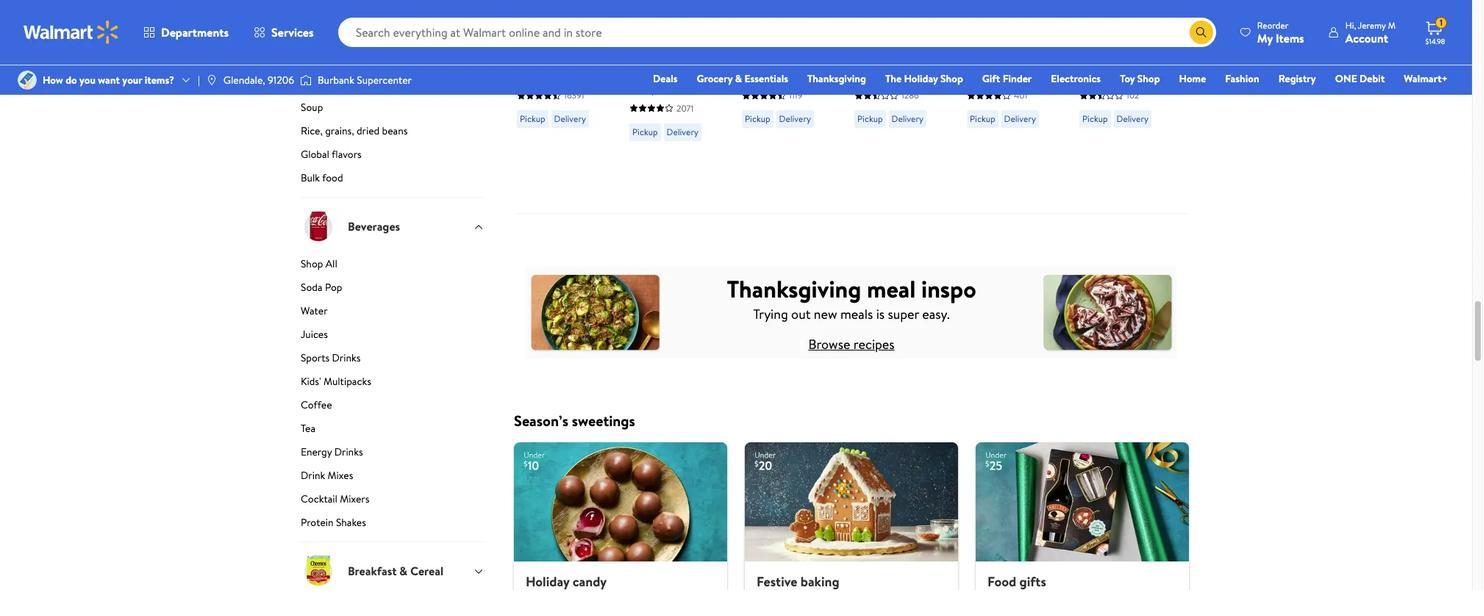 Task type: vqa. For each thing, say whether or not it's contained in the screenshot.
first add from left
no



Task type: locate. For each thing, give the bounding box(es) containing it.
 image right |
[[206, 74, 218, 86]]

$4.48
[[742, 13, 776, 31]]

sides
[[383, 76, 405, 91]]

oz right the 14.5
[[707, 80, 718, 96]]

shop inside "link"
[[941, 71, 963, 86]]

delivery down 16391
[[554, 113, 586, 125]]

0 horizontal spatial soda
[[301, 280, 322, 294]]

kids'
[[301, 374, 321, 389]]

great
[[854, 35, 884, 51]]

food
[[322, 170, 343, 185]]

& for pasta
[[327, 29, 334, 44]]

browse
[[808, 335, 850, 354]]

protein
[[301, 515, 334, 530]]

buns,
[[879, 51, 906, 67]]

meals down herbs, spices, seasonings
[[346, 76, 371, 91]]

product group containing $13.18
[[517, 0, 609, 208]]

now $4.93 $5.66 34.0 ¢/oz tostitos scoops! tortilla chips party size, 14.5 oz bag
[[629, 13, 718, 112]]

tostitos inside the now $4.93 $5.66 34.0 ¢/oz tostitos scoops! tortilla chips party size, 14.5 oz bag
[[629, 48, 669, 64]]

deals link
[[646, 71, 684, 87]]

34.0
[[656, 30, 676, 45]]

delivery down the 1286
[[892, 113, 924, 125]]

0 vertical spatial thanksgiving
[[807, 71, 866, 86]]

thanksgiving for thanksgiving meal inspo trying out new meals is super easy.
[[727, 273, 861, 305]]

pickup down pack
[[520, 113, 545, 125]]

delivery down 1119
[[779, 113, 811, 125]]

soda
[[574, 35, 599, 51], [301, 280, 322, 294]]

thanksgiving link
[[801, 71, 873, 87]]

1 horizontal spatial oz,
[[865, 67, 879, 83]]

beverages button
[[301, 197, 485, 256]]

0 vertical spatial soda
[[574, 35, 599, 51]]

shop all
[[301, 256, 337, 271]]

pickup down sausage, at the right
[[970, 113, 995, 125]]

bulk
[[301, 170, 320, 185]]

medium
[[742, 51, 783, 67]]

 image
[[18, 71, 37, 90], [206, 74, 218, 86]]

drinks up the multipacks
[[332, 350, 361, 365]]

¢/oz up scoops!
[[678, 30, 697, 45]]

¢/oz inside $1.46 13.3 ¢/oz great value hot dog buns, white, 11 oz, 8 count
[[909, 14, 928, 29]]

list item
[[505, 443, 736, 590], [736, 443, 967, 590], [967, 443, 1198, 590]]

pickup down jar
[[745, 113, 770, 125]]

oz right ¢/fl
[[590, 14, 600, 29]]

shop right toy
[[1137, 71, 1160, 86]]

delivery
[[554, 113, 586, 125], [779, 113, 811, 125], [892, 113, 924, 125], [1004, 113, 1036, 125], [1117, 113, 1149, 125], [667, 126, 699, 138]]

herbs,
[[301, 53, 330, 67]]

1 horizontal spatial meals
[[840, 305, 873, 324]]

rice, grains, dried beans
[[301, 123, 410, 138]]

oz inside the now $4.93 $5.66 34.0 ¢/oz tostitos scoops! tortilla chips party size, 14.5 oz bag
[[707, 80, 718, 96]]

juices link
[[301, 327, 485, 347]]

supercenter
[[357, 73, 412, 87]]

¢/oz right 22.8
[[1139, 14, 1158, 29]]

super
[[888, 305, 919, 324]]

walmart+
[[1404, 71, 1448, 86]]

pickup down bag
[[632, 126, 658, 138]]

1 horizontal spatial oz
[[707, 80, 718, 96]]

1 horizontal spatial  image
[[206, 74, 218, 86]]

juices
[[301, 327, 328, 342]]

serve,
[[1127, 100, 1159, 116]]

tostitos down $5.66
[[629, 48, 669, 64]]

product group
[[517, 0, 609, 208], [629, 0, 721, 208], [742, 0, 834, 208], [854, 0, 946, 208], [967, 0, 1059, 208], [1079, 0, 1171, 208]]

oz, inside $13.18 4.6 ¢/fl oz coca-cola soda pop, 12 fl oz, 24 pack cans
[[565, 51, 579, 67]]

1 horizontal spatial soda
[[574, 35, 599, 51]]

flavors
[[332, 147, 362, 161]]

pizza
[[336, 29, 358, 44]]

jeremy
[[1358, 19, 1386, 31]]

soda pop
[[301, 280, 345, 294]]

11
[[854, 67, 862, 83]]

shop right "holiday"
[[941, 71, 963, 86]]

toy
[[1120, 71, 1135, 86]]

rice, grains, dried beans link
[[301, 123, 485, 144]]

¢/oz
[[802, 14, 821, 29], [909, 14, 928, 29], [1139, 14, 1158, 29], [678, 30, 697, 45]]

to
[[1113, 100, 1124, 116]]

0 horizontal spatial tostitos
[[629, 48, 669, 64]]

soda down ¢/fl
[[574, 35, 599, 51]]

burbank supercenter
[[318, 73, 412, 87]]

12
[[542, 51, 552, 67]]

1 horizontal spatial shop
[[941, 71, 963, 86]]

delivery for $1.46
[[892, 113, 924, 125]]

1 vertical spatial soda
[[301, 280, 322, 294]]

2 horizontal spatial oz
[[1093, 116, 1104, 132]]

0 horizontal spatial  image
[[18, 71, 37, 90]]

3 product group from the left
[[742, 0, 834, 208]]

oz right '16'
[[1093, 116, 1104, 132]]

14.5
[[685, 80, 704, 96]]

browse recipes
[[808, 335, 895, 354]]

delivery for $3.96
[[1004, 113, 1036, 125]]

delivery for $3.64
[[1117, 113, 1149, 125]]

$3.96
[[967, 13, 998, 31]]

electronics
[[1051, 71, 1101, 86]]

6 product group from the left
[[1079, 0, 1171, 208]]

0 horizontal spatial oz,
[[565, 51, 579, 67]]

list
[[505, 443, 1198, 590]]

product group containing $3.96
[[967, 0, 1059, 208]]

29.9
[[782, 14, 800, 29]]

sausage,
[[967, 83, 1011, 100]]

1 product group from the left
[[517, 0, 609, 208]]

2 vertical spatial oz
[[1093, 116, 1104, 132]]

protein shakes
[[301, 515, 369, 530]]

0 horizontal spatial meals
[[346, 76, 371, 91]]

¢/oz inside $4.48 29.9 ¢/oz tostitos salsa, medium salsa con queso, 15 oz jar
[[802, 14, 821, 29]]

1 vertical spatial thanksgiving
[[727, 273, 861, 305]]

drinks up "mixes"
[[334, 445, 363, 459]]

reorder
[[1257, 19, 1289, 31]]

& for breakfast
[[400, 563, 408, 580]]

pickup down '11'
[[857, 113, 883, 125]]

thanksgiving inside thanksgiving meal inspo trying out new meals is super easy.
[[727, 273, 861, 305]]

$3.96 $4.50/lb johnsonville beddar with cheddar smoked sausage, 14 oz, 6 links
[[967, 13, 1054, 116]]

drinks for energy drinks
[[334, 445, 363, 459]]

salad,
[[1117, 83, 1146, 100]]

 image left how
[[18, 71, 37, 90]]

4 product group from the left
[[854, 0, 946, 208]]

glendale, 91206
[[223, 73, 294, 87]]

0 horizontal spatial oz
[[590, 14, 600, 29]]

sports
[[301, 350, 330, 365]]

0 horizontal spatial shop
[[301, 256, 323, 271]]

with
[[1006, 51, 1030, 67]]

pickup for $4.48
[[745, 113, 770, 125]]

fashion
[[1225, 71, 1259, 86]]

¢/oz right 13.3
[[909, 14, 928, 29]]

$4.48 29.9 ¢/oz tostitos salsa, medium salsa con queso, 15 oz jar
[[742, 13, 832, 100]]

protein shakes link
[[301, 515, 485, 542]]

pop,
[[517, 51, 540, 67]]

6
[[1044, 83, 1051, 100]]

0 vertical spatial oz
[[590, 14, 600, 29]]

& inside dropdown button
[[400, 563, 408, 580]]

meals left is
[[840, 305, 873, 324]]

& for grocery
[[735, 71, 742, 86]]

¢/oz right 29.9
[[802, 14, 821, 29]]

0 vertical spatial drinks
[[332, 350, 361, 365]]

search icon image
[[1196, 26, 1207, 38]]

Search search field
[[338, 18, 1216, 47]]

grocery & essentials
[[697, 71, 788, 86]]

delivery down 401
[[1004, 113, 1036, 125]]

1 horizontal spatial tostitos
[[742, 35, 781, 51]]

soda inside $13.18 4.6 ¢/fl oz coca-cola soda pop, 12 fl oz, 24 pack cans
[[574, 35, 599, 51]]

out
[[791, 305, 811, 324]]

white,
[[909, 51, 942, 67]]

meal
[[867, 273, 916, 305]]

pickup for $1.46
[[857, 113, 883, 125]]

product group containing $1.46
[[854, 0, 946, 208]]

drinks for sports drinks
[[332, 350, 361, 365]]

drinks
[[332, 350, 361, 365], [334, 445, 363, 459]]

1 vertical spatial drinks
[[334, 445, 363, 459]]

gift finder link
[[976, 71, 1038, 87]]

meals inside thanksgiving meal inspo trying out new meals is super easy.
[[840, 305, 873, 324]]

16391
[[564, 89, 584, 102]]

tea
[[301, 421, 316, 436]]

$1.46 13.3 ¢/oz great value hot dog buns, white, 11 oz, 8 count
[[854, 13, 942, 83]]

party
[[629, 80, 656, 96]]

$4.50/lb
[[1004, 14, 1041, 29]]

0 vertical spatial meals
[[346, 76, 371, 91]]

& left pizza
[[327, 29, 334, 44]]

¢/oz for $4.48
[[802, 14, 821, 29]]

oz inside $3.64 22.8 ¢/oz freshness guaranteed premium loaded potato salad, ready to serve, 16 oz
[[1093, 116, 1104, 132]]

pickup left to
[[1082, 113, 1108, 125]]

delivery for $13.18
[[554, 113, 586, 125]]

delivery down 2071
[[667, 126, 699, 138]]

& right grocery
[[735, 71, 742, 86]]

$3.64 22.8 ¢/oz freshness guaranteed premium loaded potato salad, ready to serve, 16 oz
[[1079, 13, 1165, 132]]

 image
[[300, 73, 312, 88]]

next slide for product carousel list image
[[1142, 14, 1177, 49]]

2 product group from the left
[[629, 0, 721, 208]]

the holiday shop
[[885, 71, 963, 86]]

multipacks
[[323, 374, 371, 389]]

¢/oz inside $3.64 22.8 ¢/oz freshness guaranteed premium loaded potato salad, ready to serve, 16 oz
[[1139, 14, 1158, 29]]

1 vertical spatial oz
[[707, 80, 718, 96]]

soda left pop at the top of page
[[301, 280, 322, 294]]

finder
[[1003, 71, 1032, 86]]

value
[[886, 35, 914, 51]]

oz, left 6
[[1027, 83, 1042, 100]]

5 product group from the left
[[967, 0, 1059, 208]]

beddar
[[967, 51, 1003, 67]]

oz, left 8
[[865, 67, 879, 83]]

thanksgiving for thanksgiving
[[807, 71, 866, 86]]

|
[[198, 73, 200, 87]]

1 vertical spatial meals
[[840, 305, 873, 324]]

loaded
[[1128, 67, 1165, 83]]

delivery down the 102
[[1117, 113, 1149, 125]]

pickup for now
[[632, 126, 658, 138]]

grocery & essentials link
[[690, 71, 795, 87]]

scoops!
[[672, 48, 712, 64]]

4.6
[[556, 14, 569, 29]]

shop left all
[[301, 256, 323, 271]]

oz, right fl
[[565, 51, 579, 67]]

walmart image
[[24, 21, 119, 44]]

2 horizontal spatial oz,
[[1027, 83, 1042, 100]]

oz
[[590, 14, 600, 29], [707, 80, 718, 96], [1093, 116, 1104, 132]]

tostitos down $4.48
[[742, 35, 781, 51]]

1119
[[789, 89, 802, 102]]

want
[[98, 73, 120, 87]]

oz, inside $1.46 13.3 ¢/oz great value hot dog buns, white, 11 oz, 8 count
[[865, 67, 879, 83]]

tortilla
[[629, 64, 664, 80]]

& left cereal
[[400, 563, 408, 580]]



Task type: describe. For each thing, give the bounding box(es) containing it.
thanksgiving meal inspo trying out new meals is super easy.
[[727, 273, 976, 324]]

new
[[814, 305, 837, 324]]

product group containing $3.64
[[1079, 0, 1171, 208]]

drink
[[301, 468, 325, 483]]

3 list item from the left
[[967, 443, 1198, 590]]

is
[[876, 305, 885, 324]]

my
[[1257, 30, 1273, 46]]

all
[[326, 256, 337, 271]]

dried
[[357, 123, 380, 138]]

deals
[[653, 71, 678, 86]]

account
[[1345, 30, 1388, 46]]

energy
[[301, 445, 332, 459]]

102
[[1127, 89, 1139, 102]]

burbank
[[318, 73, 354, 87]]

water
[[301, 303, 328, 318]]

energy drinks
[[301, 445, 363, 459]]

debit
[[1360, 71, 1385, 86]]

1 list item from the left
[[505, 443, 736, 590]]

salsa,
[[784, 35, 812, 51]]

oz, for $13.18
[[565, 51, 579, 67]]

$13.18
[[517, 13, 550, 31]]

global flavors link
[[301, 147, 485, 167]]

departments button
[[131, 15, 241, 50]]

walmart+ link
[[1397, 71, 1454, 87]]

& left the sides
[[374, 76, 380, 91]]

salsa
[[786, 51, 811, 67]]

2 list item from the left
[[736, 443, 967, 590]]

registry
[[1279, 71, 1316, 86]]

packaged meals & sides link
[[301, 76, 485, 97]]

hi,
[[1345, 19, 1356, 31]]

8
[[882, 67, 889, 83]]

electronics link
[[1044, 71, 1108, 87]]

how do you want your items?
[[43, 73, 174, 87]]

herbs, spices, seasonings link
[[301, 53, 485, 73]]

departments
[[161, 24, 229, 40]]

your
[[122, 73, 142, 87]]

coffee
[[301, 397, 332, 412]]

beans
[[382, 123, 408, 138]]

herbs, spices, seasonings
[[301, 53, 412, 67]]

packaged meals & sides
[[301, 76, 407, 91]]

johnsonville
[[967, 35, 1029, 51]]

$13.18 4.6 ¢/fl oz coca-cola soda pop, 12 fl oz, 24 pack cans
[[517, 13, 600, 83]]

¢/oz inside the now $4.93 $5.66 34.0 ¢/oz tostitos scoops! tortilla chips party size, 14.5 oz bag
[[678, 30, 697, 45]]

pasta & pizza
[[301, 29, 358, 44]]

m
[[1388, 19, 1396, 31]]

14
[[1014, 83, 1025, 100]]

cereal
[[410, 563, 443, 580]]

clear search field text image
[[1172, 26, 1184, 38]]

global flavors
[[301, 147, 362, 161]]

oz inside $13.18 4.6 ¢/fl oz coca-cola soda pop, 12 fl oz, 24 pack cans
[[590, 14, 600, 29]]

pickup for $13.18
[[520, 113, 545, 125]]

oz, inside $3.96 $4.50/lb johnsonville beddar with cheddar smoked sausage, 14 oz, 6 links
[[1027, 83, 1042, 100]]

tostitos inside $4.48 29.9 ¢/oz tostitos salsa, medium salsa con queso, 15 oz jar
[[742, 35, 781, 51]]

cheddar
[[967, 67, 1010, 83]]

oz, for $1.46
[[865, 67, 879, 83]]

delivery for now $4.93
[[667, 126, 699, 138]]

condiments
[[301, 6, 355, 20]]

hot
[[917, 35, 937, 51]]

16
[[1079, 116, 1090, 132]]

¢/fl
[[572, 14, 588, 29]]

the holiday shop link
[[879, 71, 970, 87]]

oz
[[818, 67, 832, 83]]

spices,
[[332, 53, 362, 67]]

tea link
[[301, 421, 485, 442]]

1 $14.98
[[1425, 16, 1445, 46]]

trying out new meals is super easy. image
[[526, 250, 1177, 376]]

potato
[[1079, 83, 1114, 100]]

meals inside packaged meals & sides link
[[346, 76, 371, 91]]

sports drinks
[[301, 350, 361, 365]]

13.3
[[890, 14, 906, 29]]

$3.64
[[1079, 13, 1111, 31]]

91206
[[268, 73, 294, 87]]

rice,
[[301, 123, 323, 138]]

cocktail mixers link
[[301, 492, 485, 512]]

¢/oz for $3.64
[[1139, 14, 1158, 29]]

how
[[43, 73, 63, 87]]

size,
[[659, 80, 682, 96]]

delivery for $4.48
[[779, 113, 811, 125]]

bag
[[629, 96, 649, 112]]

essentials
[[745, 71, 788, 86]]

product group containing $4.48
[[742, 0, 834, 208]]

gift finder
[[982, 71, 1032, 86]]

pickup for $3.96
[[970, 113, 995, 125]]

24
[[582, 51, 595, 67]]

one debit
[[1335, 71, 1385, 86]]

pickup for $3.64
[[1082, 113, 1108, 125]]

Walmart Site-Wide search field
[[338, 18, 1216, 47]]

the
[[885, 71, 902, 86]]

items?
[[145, 73, 174, 87]]

condiments link
[[301, 6, 485, 26]]

soda pop link
[[301, 280, 485, 300]]

$1.46
[[854, 13, 884, 31]]

browse recipes link
[[808, 335, 895, 354]]

con
[[742, 67, 763, 83]]

2 horizontal spatial shop
[[1137, 71, 1160, 86]]

2071
[[677, 102, 694, 115]]

you
[[79, 73, 96, 87]]

registry link
[[1272, 71, 1323, 87]]

one debit link
[[1329, 71, 1391, 87]]

¢/oz for $1.46
[[909, 14, 928, 29]]

product group containing now $4.93
[[629, 0, 721, 208]]

do
[[66, 73, 77, 87]]

smoked
[[1013, 67, 1054, 83]]

dog
[[854, 51, 876, 67]]

mixes
[[328, 468, 353, 483]]

 image for glendale, 91206
[[206, 74, 218, 86]]

 image for how do you want your items?
[[18, 71, 37, 90]]

recipes
[[854, 335, 895, 354]]

items
[[1276, 30, 1304, 46]]

water link
[[301, 303, 485, 324]]



